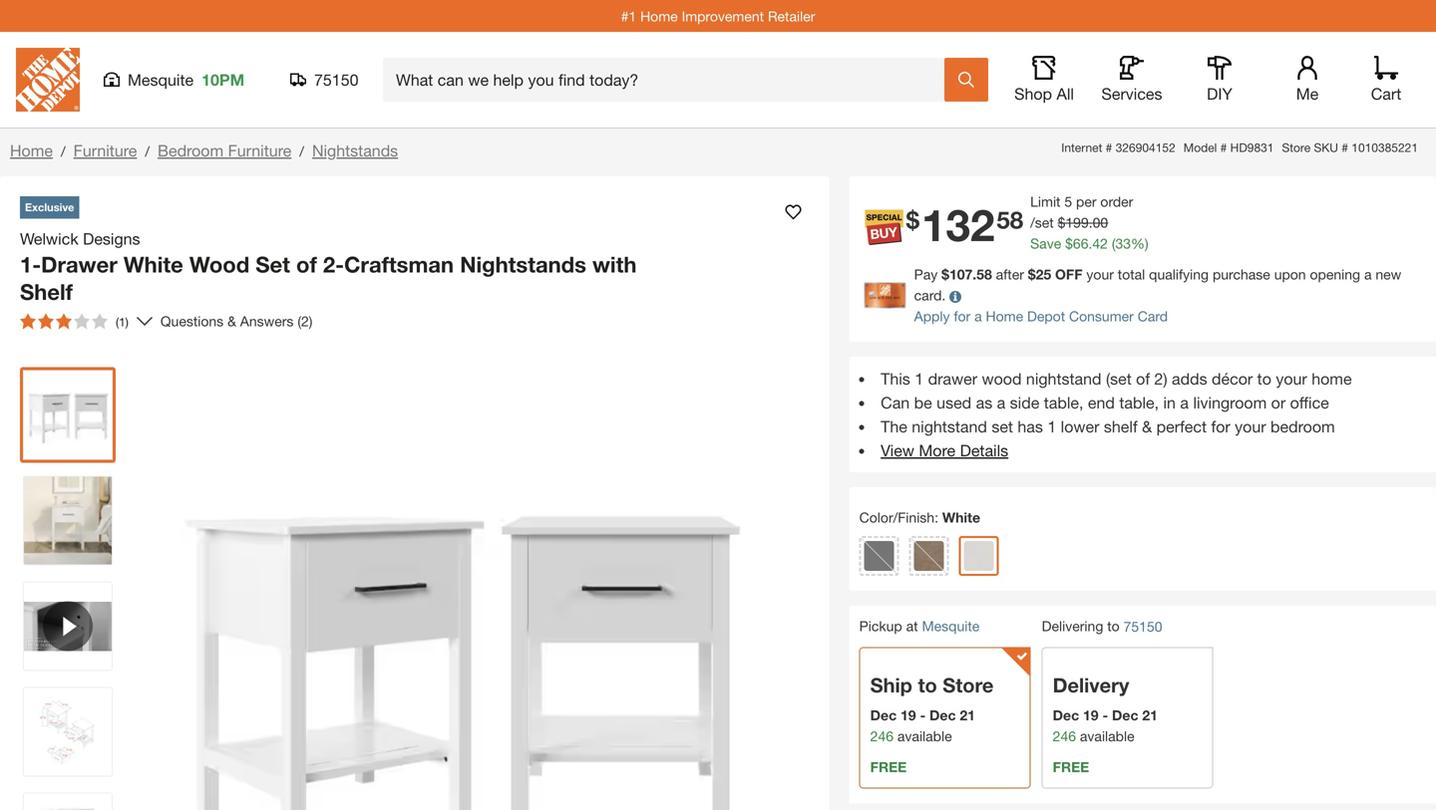 Task type: vqa. For each thing, say whether or not it's contained in the screenshot.


Task type: describe. For each thing, give the bounding box(es) containing it.
19 inside ship to store dec 19 - dec 21 246 available
[[901, 708, 916, 724]]

retailer
[[768, 8, 815, 24]]

home
[[1312, 370, 1352, 388]]

apply for a home depot consumer card
[[914, 308, 1168, 325]]

internet # 326904152 model # hd9831 store sku # 1010385221
[[1061, 141, 1418, 155]]

$ down '199'
[[1065, 235, 1073, 252]]

1 horizontal spatial white
[[942, 510, 980, 526]]

as
[[976, 393, 993, 412]]

75150 inside "delivering to 75150"
[[1124, 619, 1162, 635]]

this 1 drawer wood nightstand (set of 2) adds décor to your home can be used as a side table, end table, in a livingroom or office the nightstand set has 1 lower shelf & perfect for your bedroom view more details
[[881, 370, 1352, 460]]

furniture link
[[73, 141, 137, 160]]

3 dec from the left
[[1053, 708, 1079, 724]]

available inside ship to store dec 19 - dec 21 246 available
[[898, 728, 952, 745]]

home link
[[10, 141, 53, 160]]

2 . from the top
[[1089, 235, 1092, 252]]

25
[[1036, 266, 1051, 283]]

white welwick designs nightstands hd9831 64.0 image
[[24, 372, 112, 459]]

services button
[[1100, 56, 1164, 104]]

1 horizontal spatial your
[[1235, 417, 1266, 436]]

1010385221
[[1352, 141, 1418, 155]]

mesquite 10pm
[[128, 70, 244, 89]]

at
[[906, 618, 918, 635]]

& inside this 1 drawer wood nightstand (set of 2) adds décor to your home can be used as a side table, end table, in a livingroom or office the nightstand set has 1 lower shelf & perfect for your bedroom view more details
[[1142, 417, 1152, 436]]

be
[[914, 393, 932, 412]]

$ 132 58
[[906, 198, 1023, 251]]

side
[[1010, 393, 1040, 412]]

(1)
[[116, 315, 129, 329]]

19 inside delivery dec 19 - dec 21 246 available
[[1083, 708, 1099, 724]]

delivering
[[1042, 618, 1103, 635]]

21 inside delivery dec 19 - dec 21 246 available
[[1142, 708, 1158, 724]]

2 dec from the left
[[930, 708, 956, 724]]

1 horizontal spatial store
[[1282, 141, 1311, 155]]

answers
[[240, 313, 294, 330]]

What can we help you find today? search field
[[396, 59, 943, 101]]

1 horizontal spatial home
[[640, 8, 678, 24]]

office
[[1290, 393, 1329, 412]]

questions
[[160, 313, 224, 330]]

1 . from the top
[[1089, 214, 1093, 231]]

info image
[[950, 291, 962, 303]]

delivery dec 19 - dec 21 246 available
[[1053, 674, 1158, 745]]

42
[[1092, 235, 1108, 252]]

card
[[1138, 308, 1168, 325]]

0 horizontal spatial nightstand
[[912, 417, 987, 436]]

(set
[[1106, 370, 1132, 388]]

has
[[1018, 417, 1043, 436]]

66
[[1073, 235, 1089, 252]]

3 stars image
[[20, 314, 108, 330]]

improvement
[[682, 8, 764, 24]]

to inside this 1 drawer wood nightstand (set of 2) adds décor to your home can be used as a side table, end table, in a livingroom or office the nightstand set has 1 lower shelf & perfect for your bedroom view more details
[[1257, 370, 1272, 388]]

shop all
[[1014, 84, 1074, 103]]

33
[[1116, 235, 1131, 252]]

1 horizontal spatial mesquite
[[922, 618, 980, 635]]

2 vertical spatial home
[[986, 308, 1023, 325]]

opening
[[1310, 266, 1360, 283]]

6338779274112 image
[[24, 583, 112, 671]]

nightstands inside welwick designs 1-drawer white wood set of 2-craftsman nightstands with shelf
[[460, 251, 586, 278]]

diy
[[1207, 84, 1233, 103]]

set
[[256, 251, 290, 278]]

more
[[919, 441, 956, 460]]

internet
[[1061, 141, 1102, 155]]

21 inside ship to store dec 19 - dec 21 246 available
[[960, 708, 975, 724]]

welwick designs link
[[20, 227, 148, 251]]

1 table, from the left
[[1044, 393, 1084, 412]]

75150 button
[[290, 70, 359, 90]]

new
[[1376, 266, 1402, 283]]

save
[[1030, 235, 1061, 252]]

after
[[996, 266, 1024, 283]]

services
[[1102, 84, 1162, 103]]

75150 inside button
[[314, 70, 359, 89]]

(2)
[[298, 313, 313, 330]]

2 # from the left
[[1220, 141, 1227, 155]]

5
[[1065, 193, 1072, 210]]

wood
[[189, 251, 249, 278]]

white image
[[960, 542, 990, 571]]

this
[[881, 370, 910, 388]]

shop all button
[[1012, 56, 1076, 104]]

75150 link
[[1124, 617, 1162, 638]]

upon
[[1274, 266, 1306, 283]]

a inside your total qualifying purchase upon opening a new card.
[[1364, 266, 1372, 283]]

2 table, from the left
[[1119, 393, 1159, 412]]

your total qualifying purchase upon opening a new card.
[[914, 266, 1402, 304]]

4 dec from the left
[[1112, 708, 1138, 724]]

used
[[937, 393, 972, 412]]

the home depot logo image
[[16, 48, 80, 112]]

in
[[1163, 393, 1176, 412]]

1 / from the left
[[61, 143, 65, 160]]

3 # from the left
[[1342, 141, 1348, 155]]

00
[[1093, 214, 1108, 231]]

of inside this 1 drawer wood nightstand (set of 2) adds décor to your home can be used as a side table, end table, in a livingroom or office the nightstand set has 1 lower shelf & perfect for your bedroom view more details
[[1136, 370, 1150, 388]]

bedroom
[[158, 141, 224, 160]]

limit 5 per order /set $ 199 . 00 save $ 66 . 42 ( 33 %)
[[1030, 193, 1149, 252]]

0 horizontal spatial for
[[954, 308, 971, 325]]

free for to
[[870, 759, 907, 776]]

depot
[[1027, 308, 1065, 325]]

cart
[[1371, 84, 1402, 103]]

0 horizontal spatial mesquite
[[128, 70, 194, 89]]

pickup at mesquite
[[859, 618, 980, 635]]

with
[[592, 251, 637, 278]]

$ inside $ 132 58
[[906, 206, 920, 234]]

shelf
[[1104, 417, 1138, 436]]

color/finish : white
[[859, 510, 980, 526]]

apply for a home depot consumer card link
[[914, 308, 1168, 325]]

qualifying
[[1149, 266, 1209, 283]]

set
[[992, 417, 1013, 436]]

model
[[1184, 141, 1217, 155]]

$ right 'pay'
[[942, 266, 949, 283]]

home / furniture / bedroom furniture / nightstands
[[10, 141, 398, 160]]

off
[[1055, 266, 1083, 283]]



Task type: locate. For each thing, give the bounding box(es) containing it.
&
[[227, 313, 236, 330], [1142, 417, 1152, 436]]

- inside ship to store dec 19 - dec 21 246 available
[[920, 708, 926, 724]]

white welwick designs nightstands hd9831 a0.3 image
[[24, 794, 112, 811]]

246 inside ship to store dec 19 - dec 21 246 available
[[870, 728, 894, 745]]

home
[[640, 8, 678, 24], [10, 141, 53, 160], [986, 308, 1023, 325]]

1 horizontal spatial nightstand
[[1026, 370, 1102, 388]]

all
[[1057, 84, 1074, 103]]

2 horizontal spatial /
[[299, 143, 304, 160]]

view more details link
[[881, 441, 1008, 460]]

drawer
[[41, 251, 117, 278]]

/ left nightstands link
[[299, 143, 304, 160]]

to right ship
[[918, 674, 937, 698]]

details
[[960, 441, 1008, 460]]

1 horizontal spatial 75150
[[1124, 619, 1162, 635]]

furniture right home link on the top left of page
[[73, 141, 137, 160]]

cart link
[[1364, 56, 1408, 104]]

1 vertical spatial 1
[[1048, 417, 1056, 436]]

store left sku at the right top of the page
[[1282, 141, 1311, 155]]

2 horizontal spatial #
[[1342, 141, 1348, 155]]

1 horizontal spatial 1
[[1048, 417, 1056, 436]]

total
[[1118, 266, 1145, 283]]

1 - from the left
[[920, 708, 926, 724]]

1 horizontal spatial for
[[1211, 417, 1230, 436]]

2 vertical spatial your
[[1235, 417, 1266, 436]]

1 vertical spatial &
[[1142, 417, 1152, 436]]

nightstand
[[1026, 370, 1102, 388], [912, 417, 987, 436]]

mesquite
[[128, 70, 194, 89], [922, 618, 980, 635]]

to for store
[[918, 674, 937, 698]]

1 horizontal spatial available
[[1080, 728, 1135, 745]]

1 vertical spatial to
[[1107, 618, 1120, 635]]

. left (
[[1089, 235, 1092, 252]]

store down mesquite button
[[943, 674, 994, 698]]

mesquite left 10pm
[[128, 70, 194, 89]]

welwick
[[20, 229, 78, 248]]

19 down ship
[[901, 708, 916, 724]]

0 vertical spatial 75150
[[314, 70, 359, 89]]

1 # from the left
[[1106, 141, 1112, 155]]

107.58
[[949, 266, 992, 283]]

card.
[[914, 287, 946, 304]]

3 / from the left
[[299, 143, 304, 160]]

free down ship to store dec 19 - dec 21 246 available
[[870, 759, 907, 776]]

0 horizontal spatial 21
[[960, 708, 975, 724]]

2 available from the left
[[1080, 728, 1135, 745]]

326904152
[[1116, 141, 1176, 155]]

1 right this
[[915, 370, 924, 388]]

available down ship
[[898, 728, 952, 745]]

2 21 from the left
[[1142, 708, 1158, 724]]

can
[[881, 393, 910, 412]]

available down delivery
[[1080, 728, 1135, 745]]

white down designs in the left of the page
[[124, 251, 183, 278]]

lower
[[1061, 417, 1100, 436]]

& right shelf
[[1142, 417, 1152, 436]]

1 19 from the left
[[901, 708, 916, 724]]

nightstand down "used"
[[912, 417, 987, 436]]

to inside "delivering to 75150"
[[1107, 618, 1120, 635]]

199
[[1066, 214, 1089, 231]]

1 horizontal spatial of
[[1136, 370, 1150, 388]]

1 horizontal spatial &
[[1142, 417, 1152, 436]]

0 vertical spatial nightstand
[[1026, 370, 1102, 388]]

(
[[1112, 235, 1116, 252]]

#1 home improvement retailer
[[621, 8, 815, 24]]

hd9831
[[1230, 141, 1274, 155]]

-
[[920, 708, 926, 724], [1103, 708, 1108, 724]]

- down delivery
[[1103, 708, 1108, 724]]

nightstands left "with"
[[460, 251, 586, 278]]

shelf
[[20, 279, 73, 305]]

1 free from the left
[[870, 759, 907, 776]]

0 horizontal spatial /
[[61, 143, 65, 160]]

/set
[[1030, 214, 1054, 231]]

19 down delivery
[[1083, 708, 1099, 724]]

free down delivery dec 19 - dec 21 246 available
[[1053, 759, 1089, 776]]

white inside welwick designs 1-drawer white wood set of 2-craftsman nightstands with shelf
[[124, 251, 183, 278]]

1 246 from the left
[[870, 728, 894, 745]]

0 horizontal spatial furniture
[[73, 141, 137, 160]]

livingroom
[[1193, 393, 1267, 412]]

nightstands down 75150 button
[[312, 141, 398, 160]]

end
[[1088, 393, 1115, 412]]

0 horizontal spatial -
[[920, 708, 926, 724]]

# right internet
[[1106, 141, 1112, 155]]

home right #1
[[640, 8, 678, 24]]

2 horizontal spatial home
[[986, 308, 1023, 325]]

to inside ship to store dec 19 - dec 21 246 available
[[918, 674, 937, 698]]

2 furniture from the left
[[228, 141, 292, 160]]

your inside your total qualifying purchase upon opening a new card.
[[1087, 266, 1114, 283]]

- down pickup at mesquite
[[920, 708, 926, 724]]

2 - from the left
[[1103, 708, 1108, 724]]

table, up the 'lower'
[[1044, 393, 1084, 412]]

246 inside delivery dec 19 - dec 21 246 available
[[1053, 728, 1076, 745]]

1 horizontal spatial 19
[[1083, 708, 1099, 724]]

to left 75150 link
[[1107, 618, 1120, 635]]

1 vertical spatial of
[[1136, 370, 1150, 388]]

store inside ship to store dec 19 - dec 21 246 available
[[943, 674, 994, 698]]

1 horizontal spatial #
[[1220, 141, 1227, 155]]

of left 2-
[[296, 251, 317, 278]]

nightstands link
[[312, 141, 398, 160]]

1 vertical spatial your
[[1276, 370, 1307, 388]]

0 horizontal spatial available
[[898, 728, 952, 745]]

a left 'new'
[[1364, 266, 1372, 283]]

to for 75150
[[1107, 618, 1120, 635]]

$
[[906, 206, 920, 234], [1058, 214, 1066, 231], [1065, 235, 1073, 252], [942, 266, 949, 283], [1028, 266, 1036, 283]]

/ right furniture link
[[145, 143, 150, 160]]

table, up shelf
[[1119, 393, 1159, 412]]

your down livingroom
[[1235, 417, 1266, 436]]

diamond image
[[911, 542, 941, 571]]

0 horizontal spatial free
[[870, 759, 907, 776]]

0 vertical spatial .
[[1089, 214, 1093, 231]]

craftsman
[[344, 251, 454, 278]]

furniture
[[73, 141, 137, 160], [228, 141, 292, 160]]

2 horizontal spatial your
[[1276, 370, 1307, 388]]

drawer
[[928, 370, 977, 388]]

- inside delivery dec 19 - dec 21 246 available
[[1103, 708, 1108, 724]]

for inside this 1 drawer wood nightstand (set of 2) adds décor to your home can be used as a side table, end table, in a livingroom or office the nightstand set has 1 lower shelf & perfect for your bedroom view more details
[[1211, 417, 1230, 436]]

2 19 from the left
[[1083, 708, 1099, 724]]

& left the answers
[[227, 313, 236, 330]]

2 vertical spatial to
[[918, 674, 937, 698]]

2 246 from the left
[[1053, 728, 1076, 745]]

exclusive
[[25, 201, 74, 214]]

a right as
[[997, 393, 1006, 412]]

white welwick designs nightstands hd9831 e1.1 image
[[24, 477, 112, 565]]

home left depot
[[986, 308, 1023, 325]]

available inside delivery dec 19 - dec 21 246 available
[[1080, 728, 1135, 745]]

1 horizontal spatial /
[[145, 143, 150, 160]]

1 horizontal spatial to
[[1107, 618, 1120, 635]]

or
[[1271, 393, 1286, 412]]

pay $ 107.58 after $ 25 off
[[914, 266, 1083, 283]]

1 vertical spatial mesquite
[[922, 618, 980, 635]]

1 vertical spatial .
[[1089, 235, 1092, 252]]

1 vertical spatial 75150
[[1124, 619, 1162, 635]]

0 vertical spatial of
[[296, 251, 317, 278]]

0 vertical spatial mesquite
[[128, 70, 194, 89]]

0 horizontal spatial 1
[[915, 370, 924, 388]]

1 horizontal spatial table,
[[1119, 393, 1159, 412]]

1 horizontal spatial 246
[[1053, 728, 1076, 745]]

(1) button
[[12, 306, 137, 338]]

%)
[[1131, 235, 1149, 252]]

for down 'info' "icon"
[[954, 308, 971, 325]]

0 horizontal spatial white
[[124, 251, 183, 278]]

246 down ship
[[870, 728, 894, 745]]

21 down 75150 link
[[1142, 708, 1158, 724]]

your up or
[[1276, 370, 1307, 388]]

58
[[997, 206, 1023, 234]]

to up or
[[1257, 370, 1272, 388]]

mesquite button
[[922, 618, 980, 635]]

:
[[935, 510, 939, 526]]

19
[[901, 708, 916, 724], [1083, 708, 1099, 724]]

perfect
[[1157, 417, 1207, 436]]

0 horizontal spatial 19
[[901, 708, 916, 724]]

0 vertical spatial &
[[227, 313, 236, 330]]

décor
[[1212, 370, 1253, 388]]

furniture right the bedroom
[[228, 141, 292, 160]]

mesquite right at
[[922, 618, 980, 635]]

bedroom
[[1271, 417, 1335, 436]]

0 vertical spatial white
[[124, 251, 183, 278]]

free for dec
[[1053, 759, 1089, 776]]

(1) link
[[12, 306, 152, 338]]

shop
[[1014, 84, 1052, 103]]

0 horizontal spatial store
[[943, 674, 994, 698]]

$ left 132
[[906, 206, 920, 234]]

0 vertical spatial home
[[640, 8, 678, 24]]

0 vertical spatial for
[[954, 308, 971, 325]]

to
[[1257, 370, 1272, 388], [1107, 618, 1120, 635], [918, 674, 937, 698]]

246 down delivery
[[1053, 728, 1076, 745]]

2 free from the left
[[1053, 759, 1089, 776]]

1 horizontal spatial -
[[1103, 708, 1108, 724]]

designs
[[83, 229, 140, 248]]

0 horizontal spatial to
[[918, 674, 937, 698]]

0 horizontal spatial nightstands
[[312, 141, 398, 160]]

# right "model"
[[1220, 141, 1227, 155]]

consumer
[[1069, 308, 1134, 325]]

2)
[[1154, 370, 1167, 388]]

for down livingroom
[[1211, 417, 1230, 436]]

1 vertical spatial store
[[943, 674, 994, 698]]

# right sku at the right top of the page
[[1342, 141, 1348, 155]]

1-
[[20, 251, 41, 278]]

white right :
[[942, 510, 980, 526]]

0 vertical spatial 1
[[915, 370, 924, 388]]

1 vertical spatial home
[[10, 141, 53, 160]]

bedroom furniture link
[[158, 141, 292, 160]]

nightstand up end
[[1026, 370, 1102, 388]]

/ right home link on the top left of page
[[61, 143, 65, 160]]

1 21 from the left
[[960, 708, 975, 724]]

delivery
[[1053, 674, 1129, 698]]

order
[[1100, 193, 1133, 210]]

0 vertical spatial to
[[1257, 370, 1272, 388]]

1 vertical spatial nightstand
[[912, 417, 987, 436]]

0 horizontal spatial your
[[1087, 266, 1114, 283]]

0 horizontal spatial of
[[296, 251, 317, 278]]

apply
[[914, 308, 950, 325]]

per
[[1076, 193, 1097, 210]]

of left 2)
[[1136, 370, 1150, 388]]

available
[[898, 728, 952, 745], [1080, 728, 1135, 745]]

a right in
[[1180, 393, 1189, 412]]

0 horizontal spatial 246
[[870, 728, 894, 745]]

1 vertical spatial for
[[1211, 417, 1230, 436]]

1 horizontal spatial furniture
[[228, 141, 292, 160]]

132
[[922, 198, 995, 251]]

your down '42'
[[1087, 266, 1114, 283]]

1 horizontal spatial 21
[[1142, 708, 1158, 724]]

of inside welwick designs 1-drawer white wood set of 2-craftsman nightstands with shelf
[[296, 251, 317, 278]]

2 / from the left
[[145, 143, 150, 160]]

0 horizontal spatial &
[[227, 313, 236, 330]]

adds
[[1172, 370, 1207, 388]]

1 horizontal spatial nightstands
[[460, 251, 586, 278]]

dark grey image
[[863, 542, 893, 571]]

$ right '/set'
[[1058, 214, 1066, 231]]

$ right after
[[1028, 266, 1036, 283]]

2 horizontal spatial to
[[1257, 370, 1272, 388]]

white welwick designs nightstands hd9831 40.2 image
[[24, 689, 112, 776]]

a down 107.58 at the right of page
[[974, 308, 982, 325]]

0 horizontal spatial 75150
[[314, 70, 359, 89]]

1 vertical spatial nightstands
[[460, 251, 586, 278]]

pickup
[[859, 618, 902, 635]]

color/finish
[[859, 510, 935, 526]]

0 horizontal spatial #
[[1106, 141, 1112, 155]]

of
[[296, 251, 317, 278], [1136, 370, 1150, 388]]

apply now image
[[864, 283, 914, 309]]

10pm
[[202, 70, 244, 89]]

0 vertical spatial store
[[1282, 141, 1311, 155]]

ship
[[870, 674, 912, 698]]

ship to store dec 19 - dec 21 246 available
[[870, 674, 994, 745]]

1 dec from the left
[[870, 708, 897, 724]]

diy button
[[1188, 56, 1252, 104]]

home up the exclusive
[[10, 141, 53, 160]]

0 horizontal spatial table,
[[1044, 393, 1084, 412]]

0 vertical spatial your
[[1087, 266, 1114, 283]]

0 horizontal spatial home
[[10, 141, 53, 160]]

21
[[960, 708, 975, 724], [1142, 708, 1158, 724]]

1 vertical spatial white
[[942, 510, 980, 526]]

75150 up nightstands link
[[314, 70, 359, 89]]

1 horizontal spatial free
[[1053, 759, 1089, 776]]

21 down mesquite button
[[960, 708, 975, 724]]

the
[[881, 417, 907, 436]]

0 vertical spatial nightstands
[[312, 141, 398, 160]]

1 available from the left
[[898, 728, 952, 745]]

me
[[1296, 84, 1319, 103]]

purchase
[[1213, 266, 1270, 283]]

wood
[[982, 370, 1022, 388]]

1 furniture from the left
[[73, 141, 137, 160]]

. down per
[[1089, 214, 1093, 231]]

1 right has
[[1048, 417, 1056, 436]]

75150 right delivering
[[1124, 619, 1162, 635]]



